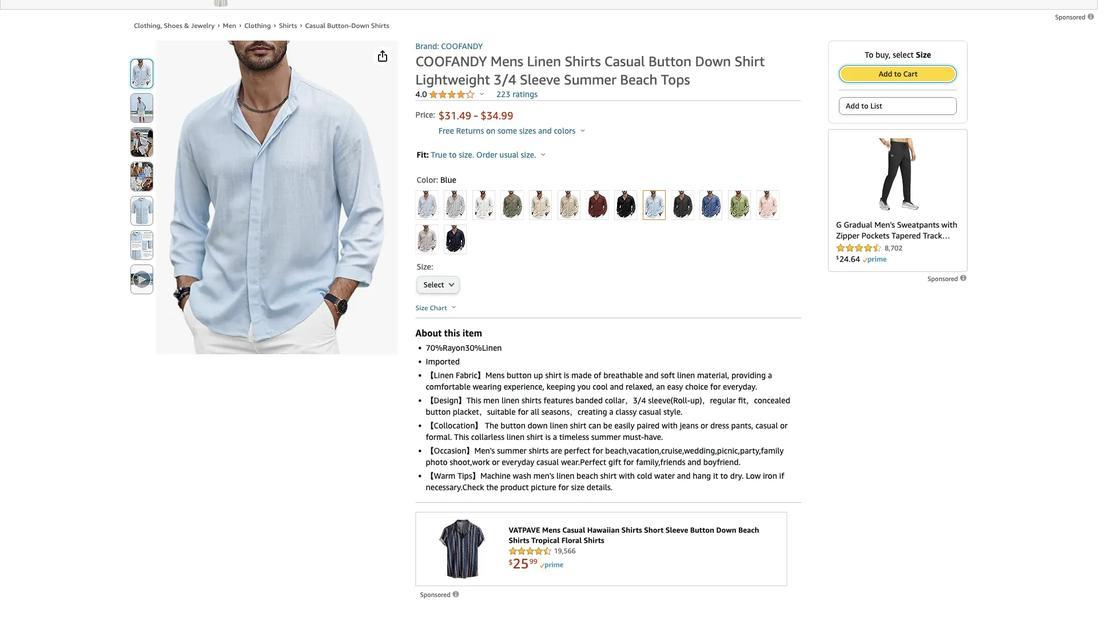 Task type: vqa. For each thing, say whether or not it's contained in the screenshot.
middle a
yes



Task type: locate. For each thing, give the bounding box(es) containing it.
button-
[[327, 21, 351, 29]]

1 vertical spatial down
[[695, 53, 731, 70]]

fabric】mens
[[456, 371, 505, 381]]

popover image inside size chart button
[[452, 306, 456, 309]]

true
[[431, 150, 447, 160]]

everyday.
[[723, 383, 757, 392]]

coofandy down brand: coofandy
[[416, 53, 487, 70]]

wine red image
[[587, 191, 609, 220]]

0 vertical spatial summer
[[591, 433, 621, 443]]

add for add to list
[[846, 102, 860, 111]]

Add to List radio
[[839, 98, 957, 115]]

for left size
[[559, 483, 569, 493]]

summer
[[564, 72, 617, 88]]

popover image right colors
[[581, 129, 585, 132]]

button down 【design】this
[[426, 408, 451, 417]]

shirts right clothing link
[[279, 21, 297, 29]]

shirts
[[522, 397, 542, 406], [529, 447, 549, 456]]

jewelry
[[191, 21, 215, 29]]

0 horizontal spatial add
[[846, 102, 860, 111]]

shirts inside coofandy mens linen shirts casual button down shirt lightweight 3/4 sleeve summer beach tops
[[565, 53, 601, 70]]

size. right usual
[[521, 150, 536, 160]]

coofandy inside coofandy mens linen shirts casual button down shirt lightweight 3/4 sleeve summer beach tops
[[416, 53, 487, 70]]

with
[[662, 422, 678, 431], [619, 472, 635, 481]]

casual up beach
[[605, 53, 645, 70]]

0 horizontal spatial casual
[[305, 21, 325, 29]]

shirts
[[279, 21, 297, 29], [371, 21, 389, 29], [565, 53, 601, 70]]

add to list link
[[840, 98, 957, 115]]

add down buy,
[[879, 70, 893, 79]]

0 vertical spatial size
[[916, 50, 931, 60]]

or down fit，concealed
[[780, 422, 788, 431]]

1 vertical spatial casual
[[756, 422, 778, 431]]

clothing, shoes & jewelry › men › clothing › shirts › casual button-down shirts
[[134, 21, 389, 29]]

blue stripe image
[[416, 191, 438, 220]]

pink image
[[757, 191, 779, 220]]

1 horizontal spatial leave feedback on sponsored ad element
[[928, 275, 968, 283]]

0 horizontal spatial is
[[545, 433, 551, 443]]

down inside coofandy mens linen shirts casual button down shirt lightweight 3/4 sleeve summer beach tops
[[695, 53, 731, 70]]

fit:
[[417, 150, 429, 160]]

water
[[654, 472, 675, 481]]

all
[[531, 408, 540, 417]]

1 vertical spatial a
[[609, 408, 614, 417]]

black image
[[615, 191, 637, 220]]

shirts right the button-
[[371, 21, 389, 29]]

1 horizontal spatial add
[[879, 70, 893, 79]]

or up tips】machine
[[492, 458, 500, 468]]

brand: coofandy
[[416, 42, 483, 51]]

casual up paired
[[639, 408, 662, 417]]

1 horizontal spatial casual
[[605, 53, 645, 70]]

0 vertical spatial casual
[[639, 408, 662, 417]]

shirt up details.
[[600, 472, 617, 481]]

sleeve(roll-
[[648, 397, 691, 406]]

shirts up summer
[[565, 53, 601, 70]]

casual right the "pants,"
[[756, 422, 778, 431]]

army green image
[[502, 191, 523, 220]]

beige image
[[530, 191, 552, 220]]

classy
[[616, 408, 637, 417]]

coofandy up lightweight
[[441, 42, 483, 51]]

choice
[[686, 383, 708, 392]]

sponsored for leave feedback on sponsored ad element to the middle
[[928, 275, 960, 283]]

0 horizontal spatial size
[[416, 304, 428, 312]]

2 size. from the left
[[521, 150, 536, 160]]

popover image right chart
[[452, 306, 456, 309]]

0 horizontal spatial down
[[351, 21, 369, 29]]

1 vertical spatial sponsored
[[928, 275, 960, 283]]

1 › from the left
[[218, 21, 220, 29]]

for
[[711, 383, 721, 392], [518, 408, 529, 417], [593, 447, 603, 456], [624, 458, 634, 468], [559, 483, 569, 493]]

popover image
[[581, 129, 585, 132], [452, 306, 456, 309]]

easily
[[615, 422, 635, 431]]

shirt up keeping
[[545, 371, 562, 381]]

providing
[[732, 371, 766, 381]]

hang
[[693, 472, 711, 481]]

popover image
[[480, 93, 484, 96]]

to inside add to list 'link'
[[862, 102, 869, 111]]

true to size. order usual size.
[[431, 150, 539, 160]]

1 vertical spatial with
[[619, 472, 635, 481]]

add left the list
[[846, 102, 860, 111]]

add inside 'link'
[[846, 102, 860, 111]]

size chart button
[[416, 303, 456, 313]]

have.
[[644, 433, 663, 443]]

1 vertical spatial add
[[846, 102, 860, 111]]

the
[[486, 483, 498, 493]]

0 vertical spatial casual
[[305, 21, 325, 29]]

casual button-down shirts link
[[305, 21, 389, 29]]

popover image inside the free returns on some sizes and colors button
[[581, 129, 585, 132]]

with down style.
[[662, 422, 678, 431]]

2 horizontal spatial casual
[[756, 422, 778, 431]]

› left men link
[[218, 21, 220, 29]]

select
[[893, 50, 914, 60]]

0 vertical spatial shirts
[[522, 397, 542, 406]]

jeans
[[680, 422, 699, 431]]

1 horizontal spatial popover image
[[581, 129, 585, 132]]

size
[[571, 483, 585, 493]]

can
[[589, 422, 601, 431]]

› left the shirts link
[[274, 21, 276, 29]]

free returns on some sizes and colors button
[[439, 126, 585, 137]]

0 horizontal spatial sponsored link
[[420, 590, 460, 602]]

casual inside clothing, shoes & jewelry › men › clothing › shirts › casual button-down shirts
[[305, 21, 325, 29]]

1 vertical spatial casual
[[605, 53, 645, 70]]

›
[[218, 21, 220, 29], [239, 21, 242, 29], [274, 21, 276, 29], [300, 21, 302, 29]]

0 horizontal spatial casual
[[537, 458, 559, 468]]

everyday
[[502, 458, 535, 468]]

to for cart
[[895, 70, 902, 79]]

to left cart
[[895, 70, 902, 79]]

to
[[865, 50, 874, 60]]

coofandy
[[441, 42, 483, 51], [416, 53, 487, 70]]

you
[[578, 383, 591, 392]]

0 horizontal spatial popover image
[[452, 306, 456, 309]]

must-
[[623, 433, 644, 443]]

to right "it"
[[721, 472, 728, 481]]

light grey image
[[416, 226, 438, 254]]

0 horizontal spatial or
[[492, 458, 500, 468]]

1 vertical spatial popover image
[[452, 306, 456, 309]]

breathable
[[604, 371, 643, 381]]

and
[[538, 126, 552, 136], [645, 371, 659, 381], [610, 383, 624, 392], [688, 458, 702, 468], [677, 472, 691, 481]]

wear.perfect
[[561, 458, 607, 468]]

None submit
[[131, 60, 153, 88], [131, 94, 153, 123], [131, 128, 153, 157], [131, 163, 153, 191], [131, 197, 153, 226], [131, 231, 153, 260], [131, 266, 153, 294], [131, 60, 153, 88], [131, 94, 153, 123], [131, 128, 153, 157], [131, 163, 153, 191], [131, 197, 153, 226], [131, 231, 153, 260], [131, 266, 153, 294]]

1 vertical spatial size
[[416, 304, 428, 312]]

2 vertical spatial sponsored
[[420, 592, 452, 600]]

0 vertical spatial button
[[507, 371, 532, 381]]

option group
[[412, 189, 802, 257]]

add for add to cart
[[879, 70, 893, 79]]

› right the shirts link
[[300, 21, 302, 29]]

and right "sizes"
[[538, 126, 552, 136]]

summer up everyday
[[497, 447, 527, 456]]

button right the
[[501, 422, 526, 431]]

of
[[594, 371, 602, 381]]

button
[[649, 53, 692, 70]]

2 horizontal spatial shirts
[[565, 53, 601, 70]]

【warm
[[426, 472, 456, 481]]

sponsored
[[1056, 14, 1088, 21], [928, 275, 960, 283], [420, 592, 452, 600]]

sponsored for right leave feedback on sponsored ad element
[[1056, 14, 1088, 21]]

is up keeping
[[564, 371, 569, 381]]

size. left order
[[459, 150, 474, 160]]

【collocation】
[[426, 422, 483, 431]]

linen right men
[[502, 397, 520, 406]]

fit，concealed
[[738, 397, 791, 406]]

leave feedback on sponsored ad element
[[1056, 14, 1096, 21], [928, 275, 968, 283], [420, 592, 460, 600]]

a up be
[[609, 408, 614, 417]]

2 vertical spatial a
[[553, 433, 557, 443]]

casual up men's on the bottom of the page
[[537, 458, 559, 468]]

size left chart
[[416, 304, 428, 312]]

to right the true
[[449, 150, 457, 160]]

4.0
[[416, 90, 429, 99]]

a right providing
[[768, 371, 773, 381]]

buy,
[[876, 50, 891, 60]]

shirt down the down
[[527, 433, 543, 443]]

2 › from the left
[[239, 21, 242, 29]]

casual left the button-
[[305, 21, 325, 29]]

size right select in the right top of the page
[[916, 50, 931, 60]]

2 vertical spatial leave feedback on sponsored ad element
[[420, 592, 460, 600]]

coofandy mens linen shirts casual button down shirt lightweight 3/4 sleeve summer beach tops image
[[169, 41, 385, 355]]

shirts up all
[[522, 397, 542, 406]]

2 vertical spatial casual
[[537, 458, 559, 468]]

1 vertical spatial is
[[545, 433, 551, 443]]

size:
[[417, 263, 433, 272]]

0 horizontal spatial sponsored
[[420, 592, 452, 600]]

order
[[476, 150, 498, 160]]

add
[[879, 70, 893, 79], [846, 102, 860, 111]]

clothing link
[[244, 21, 271, 29]]

iron
[[763, 472, 778, 481]]

button
[[507, 371, 532, 381], [426, 408, 451, 417], [501, 422, 526, 431]]

1 horizontal spatial a
[[609, 408, 614, 417]]

1 vertical spatial sponsored link
[[928, 275, 968, 283]]

0 vertical spatial leave feedback on sponsored ad element
[[1056, 14, 1096, 21]]

1 horizontal spatial or
[[701, 422, 708, 431]]

popover image for the free returns on some sizes and colors button
[[581, 129, 585, 132]]

features
[[544, 397, 574, 406]]

2 horizontal spatial sponsored
[[1056, 14, 1088, 21]]

with left cold on the bottom
[[619, 472, 635, 481]]

1 horizontal spatial down
[[695, 53, 731, 70]]

to for list
[[862, 102, 869, 111]]

0 horizontal spatial with
[[619, 472, 635, 481]]

clothing
[[244, 21, 271, 29]]

0 vertical spatial a
[[768, 371, 773, 381]]

casual
[[639, 408, 662, 417], [756, 422, 778, 431], [537, 458, 559, 468]]

to
[[895, 70, 902, 79], [862, 102, 869, 111], [449, 150, 457, 160], [721, 472, 728, 481]]

0 vertical spatial down
[[351, 21, 369, 29]]

mens
[[491, 53, 524, 70]]

1 vertical spatial coofandy
[[416, 53, 487, 70]]

2 horizontal spatial a
[[768, 371, 773, 381]]

1 horizontal spatial sponsored link
[[928, 275, 968, 283]]

men
[[484, 397, 500, 406]]

linen
[[677, 371, 695, 381], [502, 397, 520, 406], [550, 422, 568, 431], [507, 433, 525, 443], [557, 472, 575, 481]]

and down beach,vacation,cruise,wedding,picnic,party,family
[[688, 458, 702, 468]]

0 vertical spatial is
[[564, 371, 569, 381]]

tops
[[661, 72, 690, 88]]

1 horizontal spatial sponsored
[[928, 275, 960, 283]]

brand:
[[416, 42, 439, 51]]

product
[[501, 483, 529, 493]]

summer down be
[[591, 433, 621, 443]]

grey stripe image
[[445, 191, 466, 220]]

blue
[[440, 176, 457, 185]]

down inside clothing, shoes & jewelry › men › clothing › shirts › casual button-down shirts
[[351, 21, 369, 29]]

1 horizontal spatial with
[[662, 422, 678, 431]]

necessary.check
[[426, 483, 484, 493]]

the
[[485, 422, 499, 431]]

is down the down
[[545, 433, 551, 443]]

to left the list
[[862, 102, 869, 111]]

shirts left are
[[529, 447, 549, 456]]

1 horizontal spatial size.
[[521, 150, 536, 160]]

› right the men
[[239, 21, 242, 29]]

blue image
[[644, 191, 665, 220]]

size inside button
[[416, 304, 428, 312]]

1 horizontal spatial is
[[564, 371, 569, 381]]

0 horizontal spatial size.
[[459, 150, 474, 160]]

0 vertical spatial add
[[879, 70, 893, 79]]

0 vertical spatial popover image
[[581, 129, 585, 132]]

2 horizontal spatial leave feedback on sponsored ad element
[[1056, 14, 1096, 21]]

0 vertical spatial sponsored
[[1056, 14, 1088, 21]]

0 horizontal spatial summer
[[497, 447, 527, 456]]

70%rayon30%linen
[[426, 344, 502, 353]]

up)，regular
[[691, 397, 736, 406]]

for down material,
[[711, 383, 721, 392]]

or right jeans
[[701, 422, 708, 431]]

0 vertical spatial sponsored link
[[1056, 12, 1096, 23]]

green image
[[729, 191, 751, 220]]

a up are
[[553, 433, 557, 443]]

button up experience,
[[507, 371, 532, 381]]

beach
[[620, 72, 658, 88]]



Task type: describe. For each thing, give the bounding box(es) containing it.
dropdown image
[[449, 283, 455, 288]]

about
[[416, 328, 442, 339]]

Add to Cart submit
[[840, 66, 957, 83]]

this
[[454, 433, 469, 443]]

for right gift
[[624, 458, 634, 468]]

paired
[[637, 422, 660, 431]]

relaxed,
[[626, 383, 654, 392]]

returns
[[456, 126, 484, 136]]

chart
[[430, 304, 447, 312]]

add to cart
[[879, 70, 918, 79]]

lightweight
[[416, 72, 490, 88]]

navy blue image
[[445, 226, 466, 254]]

sleeve
[[520, 72, 561, 88]]

wearing
[[473, 383, 502, 392]]

and up an
[[645, 371, 659, 381]]

and inside the free returns on some sizes and colors button
[[538, 126, 552, 136]]

easy
[[667, 383, 683, 392]]

sponsored for the leftmost leave feedback on sponsored ad element
[[420, 592, 452, 600]]

men link
[[223, 21, 236, 29]]

0 vertical spatial with
[[662, 422, 678, 431]]

0 horizontal spatial leave feedback on sponsored ad element
[[420, 592, 460, 600]]

on
[[486, 126, 496, 136]]

casual inside coofandy mens linen shirts casual button down shirt lightweight 3/4 sleeve summer beach tops
[[605, 53, 645, 70]]

1 horizontal spatial casual
[[639, 408, 662, 417]]

boyfriend.
[[704, 458, 741, 468]]

imported
[[426, 358, 460, 367]]

item
[[463, 328, 482, 339]]

1 vertical spatial leave feedback on sponsored ad element
[[928, 275, 968, 283]]

2 horizontal spatial sponsored link
[[1056, 12, 1096, 23]]

3/4
[[494, 72, 517, 88]]

1 vertical spatial button
[[426, 408, 451, 417]]

cart
[[904, 70, 918, 79]]

dry.
[[730, 472, 744, 481]]

a_white image
[[473, 191, 495, 220]]

1 horizontal spatial size
[[916, 50, 931, 60]]

2 horizontal spatial or
[[780, 422, 788, 431]]

to for size.
[[449, 150, 457, 160]]

denim blue image
[[700, 191, 722, 220]]

free
[[439, 126, 454, 136]]

cold
[[637, 472, 652, 481]]

1 horizontal spatial shirts
[[371, 21, 389, 29]]

linen
[[527, 53, 561, 70]]

【linen
[[426, 371, 454, 381]]

$31.49 - $34.99
[[439, 108, 513, 122]]

for up wear.perfect
[[593, 447, 603, 456]]

clothing,
[[134, 21, 162, 29]]

2 vertical spatial sponsored link
[[420, 590, 460, 602]]

banded
[[576, 397, 603, 406]]

comfortable
[[426, 383, 471, 392]]

to buy, select size
[[865, 50, 931, 60]]

true to size. order usual size. link
[[431, 150, 546, 160]]

0 horizontal spatial a
[[553, 433, 557, 443]]

cool
[[593, 383, 608, 392]]

seasons，creating
[[542, 408, 607, 417]]

brand: coofandy link
[[416, 42, 483, 51]]

experience,
[[504, 383, 545, 392]]

size chart
[[416, 304, 449, 312]]

placket，suitable
[[453, 408, 516, 417]]

formal.
[[426, 433, 452, 443]]

shirt up "timeless"
[[570, 422, 587, 431]]

4 › from the left
[[300, 21, 302, 29]]

an
[[656, 383, 665, 392]]

down
[[528, 422, 548, 431]]

【design】this
[[426, 397, 481, 406]]

2 vertical spatial button
[[501, 422, 526, 431]]

223 ratings
[[497, 90, 538, 99]]

colors
[[554, 126, 576, 136]]

usual
[[500, 150, 519, 160]]

1 vertical spatial shirts
[[529, 447, 549, 456]]

dark grey image
[[672, 191, 694, 220]]

dress
[[711, 422, 729, 431]]

linen up choice
[[677, 371, 695, 381]]

$34.99
[[481, 110, 513, 122]]

$31.49
[[439, 110, 471, 122]]

shoot,work
[[450, 458, 490, 468]]

it
[[713, 472, 719, 481]]

khaki image
[[558, 191, 580, 220]]

men's
[[534, 472, 555, 481]]

select
[[424, 281, 444, 290]]

shirts link
[[279, 21, 297, 29]]

perfect
[[564, 447, 591, 456]]

wash
[[513, 472, 532, 481]]

linen up "timeless"
[[550, 422, 568, 431]]

style.
[[664, 408, 683, 417]]

for left all
[[518, 408, 529, 417]]

made
[[572, 371, 592, 381]]

about this item 70%rayon30%linen imported 【linen fabric】mens button up shirt is made of breathable and soft linen material, providing a comfortable wearing experience, keeping you cool and relaxed, an easy choice for everyday. 【design】this men linen shirts features banded collar，3/4 sleeve(roll-up)，regular fit，concealed button placket，suitable for all seasons，creating a classy casual style. 【collocation】 the button down linen shirt can be easily paired with jeans or dress pants, casual or formal. this collarless linen shirt is a timeless summer must-have. 【occasion】men's summer shirts are perfect for beach,vacation,cruise,wedding,picnic,party,family photo shoot,work or everyday casual wear.perfect gift for family,friends and boyfriend. 【warm tips】machine wash men's linen beach shirt with cold water and hang it to dry. low iron if necessary.check the product picture for size details.
[[416, 328, 791, 493]]

gift
[[609, 458, 622, 468]]

and down breathable
[[610, 383, 624, 392]]

1 vertical spatial summer
[[497, 447, 527, 456]]

and left the hang
[[677, 472, 691, 481]]

are
[[551, 447, 562, 456]]

0 vertical spatial coofandy
[[441, 42, 483, 51]]

picture
[[531, 483, 556, 493]]

beach,vacation,cruise,wedding,picnic,party,family
[[606, 447, 784, 456]]

ratings
[[513, 90, 538, 99]]

to inside about this item 70%rayon30%linen imported 【linen fabric】mens button up shirt is made of breathable and soft linen material, providing a comfortable wearing experience, keeping you cool and relaxed, an easy choice for everyday. 【design】this men linen shirts features banded collar，3/4 sleeve(roll-up)，regular fit，concealed button placket，suitable for all seasons，creating a classy casual style. 【collocation】 the button down linen shirt can be easily paired with jeans or dress pants, casual or formal. this collarless linen shirt is a timeless summer must-have. 【occasion】men's summer shirts are perfect for beach,vacation,cruise,wedding,picnic,party,family photo shoot,work or everyday casual wear.perfect gift for family,friends and boyfriend. 【warm tips】machine wash men's linen beach shirt with cold water and hang it to dry. low iron if necessary.check the product picture for size details.
[[721, 472, 728, 481]]

list
[[871, 102, 883, 111]]

1 size. from the left
[[459, 150, 474, 160]]

low
[[746, 472, 761, 481]]

pants,
[[731, 422, 754, 431]]

price:
[[416, 110, 435, 120]]

keeping
[[547, 383, 575, 392]]

3 › from the left
[[274, 21, 276, 29]]

shoes
[[164, 21, 182, 29]]

0 horizontal spatial shirts
[[279, 21, 297, 29]]

free returns on some sizes and colors
[[439, 126, 578, 136]]

popover image for size chart button
[[452, 306, 456, 309]]

linen up everyday
[[507, 433, 525, 443]]

1 horizontal spatial summer
[[591, 433, 621, 443]]

this
[[444, 328, 460, 339]]

4.0 button
[[416, 90, 484, 101]]

be
[[604, 422, 613, 431]]

linen up size
[[557, 472, 575, 481]]

-
[[474, 108, 478, 122]]

&
[[184, 21, 189, 29]]

timeless
[[559, 433, 589, 443]]

men
[[223, 21, 236, 29]]

material,
[[697, 371, 730, 381]]

family,friends
[[636, 458, 686, 468]]



